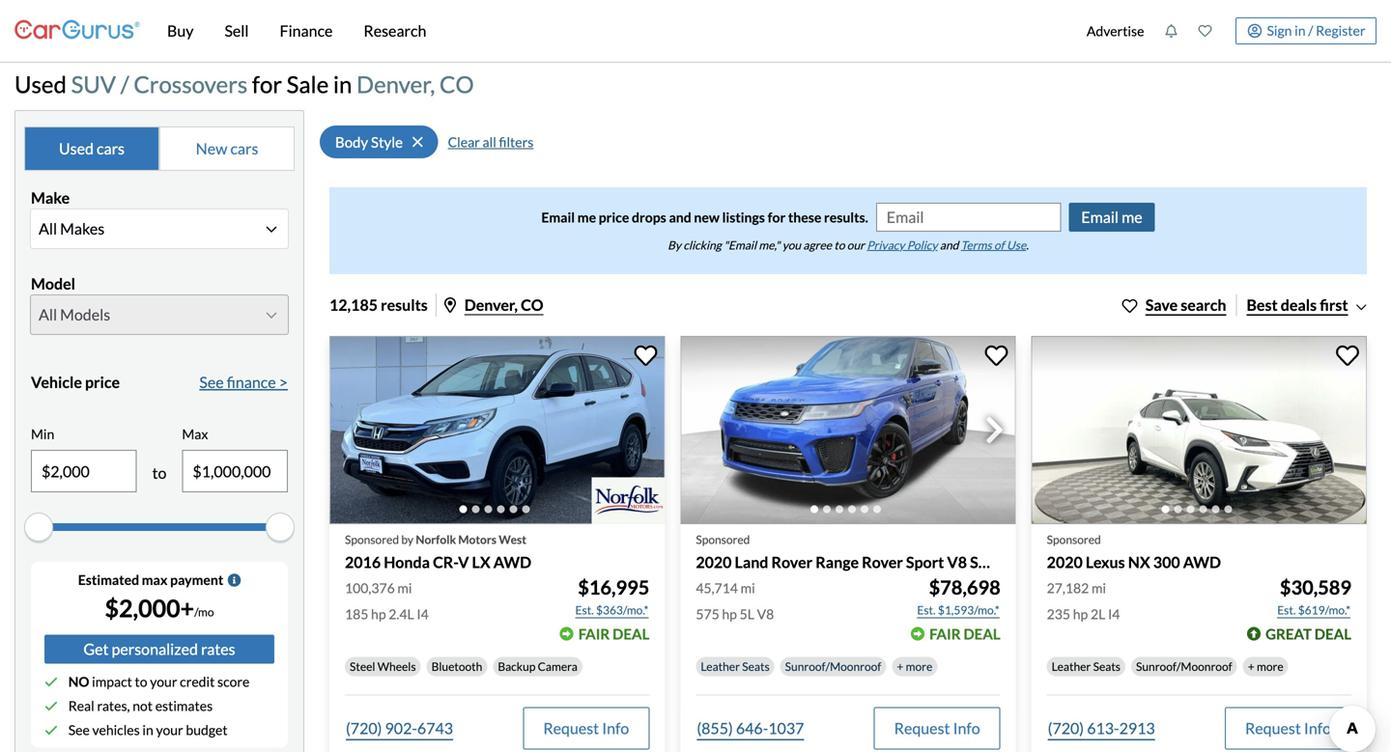 Task type: locate. For each thing, give the bounding box(es) containing it.
next image image for $16,995
[[634, 415, 654, 446]]

1 horizontal spatial deal
[[964, 626, 1001, 643]]

2 next image image from the left
[[986, 415, 1005, 446]]

for left sale
[[252, 71, 282, 98]]

in right sale
[[333, 71, 352, 98]]

white 2016 honda cr-v lx awd suv / crossover all-wheel drive continuously variable transmission image
[[330, 336, 665, 525]]

email for email me price drops and new listings for these results.
[[542, 209, 575, 226]]

to up the real rates, not estimates
[[135, 674, 147, 691]]

0 horizontal spatial request info
[[544, 719, 630, 738]]

1 cars from the left
[[97, 139, 125, 158]]

to left max text box
[[152, 464, 167, 483]]

great deal
[[1266, 626, 1352, 643]]

(855) 646-1037 button
[[696, 708, 806, 750]]

i4 inside 100,376 mi 185 hp 2.4l i4
[[417, 606, 429, 623]]

hp inside 100,376 mi 185 hp 2.4l i4
[[371, 606, 386, 623]]

1 horizontal spatial fair
[[930, 626, 961, 643]]

2 awd from the left
[[1184, 554, 1222, 572]]

(720) 613-2913 button
[[1047, 708, 1157, 750]]

buy
[[167, 21, 194, 40]]

0 horizontal spatial est.
[[576, 604, 594, 618]]

0 horizontal spatial info
[[602, 719, 630, 738]]

/ inside menu item
[[1309, 22, 1314, 38]]

sunroof/moonroof up 1037
[[786, 660, 882, 674]]

1 horizontal spatial awd
[[1184, 554, 1222, 572]]

v8 up $78,698
[[948, 554, 968, 572]]

1 horizontal spatial request info button
[[874, 708, 1001, 750]]

1 vertical spatial check image
[[44, 700, 58, 714]]

1 horizontal spatial next image image
[[986, 415, 1005, 446]]

request for $30,589
[[1246, 719, 1302, 738]]

hp right 185
[[371, 606, 386, 623]]

2 leather seats from the left
[[1052, 660, 1121, 674]]

2 horizontal spatial request info
[[1246, 719, 1332, 738]]

3 next image image from the left
[[1337, 415, 1356, 446]]

and right policy
[[940, 238, 959, 252]]

1 est. from the left
[[576, 604, 594, 618]]

sponsored up "2016"
[[345, 533, 399, 547]]

est. for $30,589
[[1278, 604, 1297, 618]]

1 awd from the left
[[494, 554, 532, 572]]

0 horizontal spatial v8
[[757, 606, 775, 623]]

2 deal from the left
[[964, 626, 1001, 643]]

2 horizontal spatial request
[[1246, 719, 1302, 738]]

i4 right the 2.4l at the bottom
[[417, 606, 429, 623]]

/
[[1309, 22, 1314, 38], [121, 71, 129, 98]]

(720) 613-2913
[[1048, 719, 1156, 738]]

nx
[[1129, 554, 1151, 572]]

1 (720) from the left
[[346, 719, 382, 738]]

2913
[[1120, 719, 1156, 738]]

1 vertical spatial to
[[152, 464, 167, 483]]

est. inside the '$30,589 est. $619/mo.*'
[[1278, 604, 1297, 618]]

2 request info button from the left
[[874, 708, 1001, 750]]

1 horizontal spatial i4
[[1109, 606, 1121, 623]]

vehicle price
[[31, 373, 120, 392]]

3 hp from the left
[[1074, 606, 1089, 623]]

2 horizontal spatial sponsored
[[1047, 533, 1102, 547]]

info for $16,995
[[602, 719, 630, 738]]

i4 right 2l
[[1109, 606, 1121, 623]]

open notifications image
[[1165, 24, 1179, 38]]

sponsored by norfolk motors west 2016 honda cr-v lx awd
[[345, 533, 532, 572]]

2 hp from the left
[[722, 606, 737, 623]]

/ for in
[[1309, 22, 1314, 38]]

i4
[[417, 606, 429, 623], [1109, 606, 1121, 623]]

1 horizontal spatial email
[[1082, 208, 1119, 226]]

2.4l
[[389, 606, 414, 623]]

2 + more from the left
[[1249, 660, 1284, 674]]

2 leather from the left
[[1052, 660, 1092, 674]]

leather seats down the 5l
[[701, 660, 770, 674]]

price right vehicle
[[85, 373, 120, 392]]

leather down 575
[[701, 660, 740, 674]]

0 vertical spatial used
[[14, 71, 67, 98]]

1 vertical spatial used
[[59, 139, 94, 158]]

1 mi from the left
[[398, 580, 412, 597]]

menu containing sign in / register
[[1077, 4, 1377, 58]]

cars inside 'button'
[[97, 139, 125, 158]]

mi
[[398, 580, 412, 597], [741, 580, 756, 597], [1092, 580, 1107, 597]]

/ left register
[[1309, 22, 1314, 38]]

used left 'suv'
[[14, 71, 67, 98]]

me for email me price drops and new listings for these results.
[[578, 209, 596, 226]]

0 vertical spatial and
[[669, 209, 692, 226]]

land
[[735, 554, 769, 572]]

2 horizontal spatial next image image
[[1337, 415, 1356, 446]]

12,185
[[330, 296, 378, 314]]

sunroof/moonroof
[[786, 660, 882, 674], [1137, 660, 1233, 674]]

3 request from the left
[[1246, 719, 1302, 738]]

email inside button
[[1082, 208, 1119, 226]]

2 previous image image from the left
[[692, 415, 712, 446]]

2 horizontal spatial mi
[[1092, 580, 1107, 597]]

check image up check image at the left bottom
[[44, 700, 58, 714]]

used for used suv / crossovers for sale in denver, co
[[14, 71, 67, 98]]

previous image image for $78,698
[[692, 415, 712, 446]]

more down the est. $1,593/mo.* button
[[906, 660, 933, 674]]

max
[[182, 426, 208, 443]]

2 mi from the left
[[741, 580, 756, 597]]

5l
[[740, 606, 755, 623]]

steel
[[350, 660, 376, 674]]

rover right land
[[772, 554, 813, 572]]

3 mi from the left
[[1092, 580, 1107, 597]]

used inside used cars 'button'
[[59, 139, 94, 158]]

est. inside "$16,995 est. $363/mo.*"
[[576, 604, 594, 618]]

previous image image
[[341, 415, 361, 446], [692, 415, 712, 446], [1044, 415, 1063, 446]]

1 vertical spatial v8
[[757, 606, 775, 623]]

$16,995 est. $363/mo.*
[[576, 576, 650, 618]]

fair deal down "$1,593/mo.*"
[[930, 626, 1001, 643]]

27,182 mi 235 hp 2l i4
[[1047, 580, 1121, 623]]

check image left "no"
[[44, 676, 58, 690]]

sponsored up lexus at the right bottom of the page
[[1047, 533, 1102, 547]]

1 horizontal spatial price
[[599, 209, 630, 226]]

0 vertical spatial to
[[834, 238, 845, 252]]

bluetooth
[[432, 660, 483, 674]]

2020 inside sponsored 2020 land rover range rover sport v8 svr 4wd
[[696, 554, 732, 572]]

1 horizontal spatial fair deal
[[930, 626, 1001, 643]]

12,185 results
[[330, 296, 428, 314]]

sign in / register menu item
[[1223, 17, 1377, 44]]

leather
[[701, 660, 740, 674], [1052, 660, 1092, 674]]

deal for $16,995
[[613, 626, 650, 643]]

3 est. from the left
[[1278, 604, 1297, 618]]

v8 inside sponsored 2020 land rover range rover sport v8 svr 4wd
[[948, 554, 968, 572]]

see down real
[[68, 723, 90, 739]]

previous image image for $16,995
[[341, 415, 361, 446]]

1 horizontal spatial seats
[[1094, 660, 1121, 674]]

sponsored 2020 lexus nx 300 awd
[[1047, 533, 1222, 572]]

1 horizontal spatial + more
[[1249, 660, 1284, 674]]

used for used cars
[[59, 139, 94, 158]]

mi down honda
[[398, 580, 412, 597]]

1 seats from the left
[[743, 660, 770, 674]]

/ right 'suv'
[[121, 71, 129, 98]]

2 horizontal spatial est.
[[1278, 604, 1297, 618]]

mi inside 100,376 mi 185 hp 2.4l i4
[[398, 580, 412, 597]]

0 horizontal spatial denver,
[[357, 71, 435, 98]]

awd down west
[[494, 554, 532, 572]]

(720) 902-6743 button
[[345, 708, 454, 750]]

1 vertical spatial price
[[85, 373, 120, 392]]

2 vertical spatial to
[[135, 674, 147, 691]]

1 horizontal spatial leather
[[1052, 660, 1092, 674]]

payment
[[170, 572, 224, 589]]

deal down the $619/mo.*
[[1315, 626, 1352, 643]]

co right map marker alt image
[[521, 296, 544, 314]]

2 seats from the left
[[1094, 660, 1121, 674]]

mi for $30,589
[[1092, 580, 1107, 597]]

2 sponsored from the left
[[696, 533, 750, 547]]

0 vertical spatial v8
[[948, 554, 968, 572]]

2 more from the left
[[1257, 660, 1284, 674]]

cars right new
[[230, 139, 258, 158]]

Min text field
[[32, 452, 136, 492]]

1 leather seats from the left
[[701, 660, 770, 674]]

2 fair from the left
[[930, 626, 961, 643]]

(720)
[[346, 719, 382, 738], [1048, 719, 1085, 738]]

finance
[[227, 373, 276, 392]]

0 vertical spatial in
[[1295, 22, 1306, 38]]

sunroof/moonroof up the 2913
[[1137, 660, 1233, 674]]

2 horizontal spatial hp
[[1074, 606, 1089, 623]]

honda
[[384, 554, 430, 572]]

1 horizontal spatial info
[[954, 719, 981, 738]]

denver, co button
[[444, 296, 544, 314]]

sponsored up land
[[696, 533, 750, 547]]

0 horizontal spatial fair
[[579, 626, 610, 643]]

est. $1,593/mo.* button
[[917, 601, 1001, 620]]

2 horizontal spatial previous image image
[[1044, 415, 1063, 446]]

3 info from the left
[[1305, 719, 1332, 738]]

menu bar
[[140, 0, 1077, 62]]

request info button for $78,698
[[874, 708, 1001, 750]]

0 vertical spatial co
[[440, 71, 474, 98]]

1 rover from the left
[[772, 554, 813, 572]]

co up clear
[[440, 71, 474, 98]]

1 + more from the left
[[897, 660, 933, 674]]

leather seats for $30,589
[[1052, 660, 1121, 674]]

0 horizontal spatial deal
[[613, 626, 650, 643]]

0 horizontal spatial (720)
[[346, 719, 382, 738]]

awd right 300 at the bottom right of the page
[[1184, 554, 1222, 572]]

hp for $78,698
[[722, 606, 737, 623]]

see left finance
[[200, 373, 224, 392]]

est. $619/mo.* button
[[1277, 601, 1352, 620]]

1 hp from the left
[[371, 606, 386, 623]]

1 request from the left
[[544, 719, 599, 738]]

0 vertical spatial check image
[[44, 676, 58, 690]]

1 request info button from the left
[[523, 708, 650, 750]]

1 more from the left
[[906, 660, 933, 674]]

mi down land
[[741, 580, 756, 597]]

denver, right map marker alt image
[[465, 296, 518, 314]]

leather for $30,589
[[1052, 660, 1092, 674]]

0 horizontal spatial awd
[[494, 554, 532, 572]]

new cars
[[196, 139, 258, 158]]

filters
[[499, 134, 534, 150]]

0 vertical spatial /
[[1309, 22, 1314, 38]]

sell button
[[209, 0, 264, 62]]

$363/mo.*
[[596, 604, 649, 618]]

0 horizontal spatial mi
[[398, 580, 412, 597]]

1 horizontal spatial rover
[[862, 554, 904, 572]]

1 horizontal spatial previous image image
[[692, 415, 712, 446]]

2020 up 45,714
[[696, 554, 732, 572]]

0 horizontal spatial cars
[[97, 139, 125, 158]]

to left our
[[834, 238, 845, 252]]

0 horizontal spatial in
[[142, 723, 153, 739]]

0 horizontal spatial 2020
[[696, 554, 732, 572]]

est. up great
[[1278, 604, 1297, 618]]

cars inside button
[[230, 139, 258, 158]]

2020
[[696, 554, 732, 572], [1047, 554, 1083, 572]]

$78,698
[[929, 576, 1001, 600]]

fair
[[579, 626, 610, 643], [930, 626, 961, 643]]

and left new
[[669, 209, 692, 226]]

1 horizontal spatial est.
[[918, 604, 936, 618]]

finance
[[280, 21, 333, 40]]

deal down "$1,593/mo.*"
[[964, 626, 1001, 643]]

clear all filters button
[[448, 130, 534, 153]]

1 horizontal spatial request info
[[895, 719, 981, 738]]

2 fair deal from the left
[[930, 626, 1001, 643]]

0 vertical spatial denver,
[[357, 71, 435, 98]]

(720) left 902-
[[346, 719, 382, 738]]

real
[[68, 698, 94, 715]]

1 horizontal spatial sunroof/moonroof
[[1137, 660, 1233, 674]]

fair deal down est. $363/mo.* button
[[579, 626, 650, 643]]

1 vertical spatial for
[[768, 209, 786, 226]]

rover left sport
[[862, 554, 904, 572]]

fair down est. $363/mo.* button
[[579, 626, 610, 643]]

+ more down great
[[1249, 660, 1284, 674]]

2 (720) from the left
[[1048, 719, 1085, 738]]

body style
[[335, 133, 403, 151]]

1 deal from the left
[[613, 626, 650, 643]]

1 horizontal spatial 2020
[[1047, 554, 1083, 572]]

email
[[1082, 208, 1119, 226], [542, 209, 575, 226]]

mi inside the 27,182 mi 235 hp 2l i4
[[1092, 580, 1107, 597]]

1 next image image from the left
[[634, 415, 654, 446]]

sell
[[225, 21, 249, 40]]

2 i4 from the left
[[1109, 606, 1121, 623]]

privacy
[[867, 238, 905, 252]]

budget
[[186, 723, 228, 739]]

1 horizontal spatial sponsored
[[696, 533, 750, 547]]

svr
[[971, 554, 1000, 572]]

1 vertical spatial /
[[121, 71, 129, 98]]

2 sunroof/moonroof from the left
[[1137, 660, 1233, 674]]

mi for $16,995
[[398, 580, 412, 597]]

saved cars image
[[1199, 24, 1213, 38]]

info circle image
[[227, 574, 241, 588]]

fair down the est. $1,593/mo.* button
[[930, 626, 961, 643]]

0 horizontal spatial rover
[[772, 554, 813, 572]]

cargurus logo homepage link image
[[14, 3, 140, 58]]

seats down the 5l
[[743, 660, 770, 674]]

45,714 mi 575 hp 5l v8
[[696, 580, 775, 623]]

1 horizontal spatial and
[[940, 238, 959, 252]]

in right sign
[[1295, 22, 1306, 38]]

your down estimates
[[156, 723, 183, 739]]

1 info from the left
[[602, 719, 630, 738]]

1 vertical spatial see
[[68, 723, 90, 739]]

hp for $30,589
[[1074, 606, 1089, 623]]

0 horizontal spatial i4
[[417, 606, 429, 623]]

fair for $78,698
[[930, 626, 961, 643]]

sponsored inside sponsored 2020 land rover range rover sport v8 svr 4wd
[[696, 533, 750, 547]]

1 sponsored from the left
[[345, 533, 399, 547]]

times image
[[413, 134, 423, 150]]

cars for new cars
[[230, 139, 258, 158]]

leather seats down 2l
[[1052, 660, 1121, 674]]

fair deal for $16,995
[[579, 626, 650, 643]]

1 horizontal spatial see
[[200, 373, 224, 392]]

1 vertical spatial in
[[333, 71, 352, 98]]

1 previous image image from the left
[[341, 415, 361, 446]]

hp
[[371, 606, 386, 623], [722, 606, 737, 623], [1074, 606, 1089, 623]]

2 horizontal spatial to
[[834, 238, 845, 252]]

for left these
[[768, 209, 786, 226]]

fair deal
[[579, 626, 650, 643], [930, 626, 1001, 643]]

hp inside 45,714 mi 575 hp 5l v8
[[722, 606, 737, 623]]

est. for $78,698
[[918, 604, 936, 618]]

0 horizontal spatial +
[[897, 660, 904, 674]]

sponsored inside sponsored by norfolk motors west 2016 honda cr-v lx awd
[[345, 533, 399, 547]]

i4 inside the 27,182 mi 235 hp 2l i4
[[1109, 606, 1121, 623]]

1 horizontal spatial (720)
[[1048, 719, 1085, 738]]

results
[[381, 296, 428, 314]]

1 horizontal spatial mi
[[741, 580, 756, 597]]

3 request info button from the left
[[1226, 708, 1352, 750]]

map marker alt image
[[444, 298, 456, 313]]

email me
[[1082, 208, 1143, 226]]

see for see vehicles in your budget
[[68, 723, 90, 739]]

price left drops
[[599, 209, 630, 226]]

est. down $16,995
[[576, 604, 594, 618]]

in down not
[[142, 723, 153, 739]]

save
[[1146, 296, 1178, 314]]

request info button
[[523, 708, 650, 750], [874, 708, 1001, 750], [1226, 708, 1352, 750]]

used up 'make' at the left
[[59, 139, 94, 158]]

0 horizontal spatial leather seats
[[701, 660, 770, 674]]

"email
[[724, 238, 757, 252]]

deal for $30,589
[[1315, 626, 1352, 643]]

1 horizontal spatial /
[[1309, 22, 1314, 38]]

mi up 2l
[[1092, 580, 1107, 597]]

est. inside $78,698 est. $1,593/mo.*
[[918, 604, 936, 618]]

(720) left 613-
[[1048, 719, 1085, 738]]

deal down $363/mo.*
[[613, 626, 650, 643]]

hp inside the 27,182 mi 235 hp 2l i4
[[1074, 606, 1089, 623]]

sponsored for $78,698
[[696, 533, 750, 547]]

45,714
[[696, 580, 738, 597]]

1 horizontal spatial leather seats
[[1052, 660, 1121, 674]]

0 horizontal spatial price
[[85, 373, 120, 392]]

0 horizontal spatial sponsored
[[345, 533, 399, 547]]

0 vertical spatial see
[[200, 373, 224, 392]]

make
[[31, 188, 70, 207]]

3 previous image image from the left
[[1044, 415, 1063, 446]]

0 horizontal spatial me
[[578, 209, 596, 226]]

next image image
[[634, 415, 654, 446], [986, 415, 1005, 446], [1337, 415, 1356, 446]]

+ more
[[897, 660, 933, 674], [1249, 660, 1284, 674]]

email for email me
[[1082, 208, 1119, 226]]

1 horizontal spatial in
[[333, 71, 352, 98]]

1 leather from the left
[[701, 660, 740, 674]]

motors
[[459, 533, 497, 547]]

0 horizontal spatial fair deal
[[579, 626, 650, 643]]

0 horizontal spatial for
[[252, 71, 282, 98]]

2 + from the left
[[1249, 660, 1255, 674]]

0 horizontal spatial more
[[906, 660, 933, 674]]

575
[[696, 606, 720, 623]]

request info for $30,589
[[1246, 719, 1332, 738]]

check image
[[44, 676, 58, 690], [44, 700, 58, 714]]

2 cars from the left
[[230, 139, 258, 158]]

estoril blue metallic 2020 land rover range rover sport v8 svr 4wd suv / crossover all-wheel drive 8-speed automatic image
[[681, 336, 1017, 525]]

2 request info from the left
[[895, 719, 981, 738]]

register
[[1317, 22, 1366, 38]]

more down great
[[1257, 660, 1284, 674]]

terms of use link
[[961, 238, 1027, 252]]

used cars button
[[24, 126, 159, 171]]

est. left "$1,593/mo.*"
[[918, 604, 936, 618]]

3 sponsored from the left
[[1047, 533, 1102, 547]]

+ for $78,698
[[897, 660, 904, 674]]

hp left 2l
[[1074, 606, 1089, 623]]

1 horizontal spatial denver,
[[465, 296, 518, 314]]

2020 up "27,182"
[[1047, 554, 1083, 572]]

sponsored inside sponsored 2020 lexus nx 300 awd
[[1047, 533, 1102, 547]]

3 request info from the left
[[1246, 719, 1332, 738]]

0 vertical spatial your
[[150, 674, 177, 691]]

1 horizontal spatial more
[[1257, 660, 1284, 674]]

1 + from the left
[[897, 660, 904, 674]]

/mo
[[194, 606, 214, 620]]

1 fair deal from the left
[[579, 626, 650, 643]]

clear
[[448, 134, 480, 150]]

cars down 'suv'
[[97, 139, 125, 158]]

2 2020 from the left
[[1047, 554, 1083, 572]]

2 est. from the left
[[918, 604, 936, 618]]

1 fair from the left
[[579, 626, 610, 643]]

1 horizontal spatial me
[[1122, 208, 1143, 226]]

+ more down the est. $1,593/mo.* button
[[897, 660, 933, 674]]

Max text field
[[183, 452, 287, 492]]

v8 right the 5l
[[757, 606, 775, 623]]

request info button for $16,995
[[523, 708, 650, 750]]

0 horizontal spatial leather
[[701, 660, 740, 674]]

mi inside 45,714 mi 575 hp 5l v8
[[741, 580, 756, 597]]

sponsored
[[345, 533, 399, 547], [696, 533, 750, 547], [1047, 533, 1102, 547]]

2 request from the left
[[895, 719, 951, 738]]

policy
[[907, 238, 938, 252]]

1 horizontal spatial hp
[[722, 606, 737, 623]]

613-
[[1088, 719, 1120, 738]]

2 horizontal spatial request info button
[[1226, 708, 1352, 750]]

3 deal from the left
[[1315, 626, 1352, 643]]

2020 inside sponsored 2020 lexus nx 300 awd
[[1047, 554, 1083, 572]]

1 2020 from the left
[[696, 554, 732, 572]]

see
[[200, 373, 224, 392], [68, 723, 90, 739]]

denver, down 'research' dropdown button
[[357, 71, 435, 98]]

next image image for $30,589
[[1337, 415, 1356, 446]]

1 horizontal spatial +
[[1249, 660, 1255, 674]]

0 horizontal spatial seats
[[743, 660, 770, 674]]

leather down the 235
[[1052, 660, 1092, 674]]

seats down 2l
[[1094, 660, 1121, 674]]

check image
[[44, 724, 58, 738]]

2 horizontal spatial info
[[1305, 719, 1332, 738]]

next image image for $78,698
[[986, 415, 1005, 446]]

1 i4 from the left
[[417, 606, 429, 623]]

menu bar containing buy
[[140, 0, 1077, 62]]

me inside email me button
[[1122, 208, 1143, 226]]

2 horizontal spatial in
[[1295, 22, 1306, 38]]

0 horizontal spatial request info button
[[523, 708, 650, 750]]

denver, co
[[465, 296, 544, 314]]

i4 for $30,589
[[1109, 606, 1121, 623]]

1 vertical spatial your
[[156, 723, 183, 739]]

hp left the 5l
[[722, 606, 737, 623]]

2 info from the left
[[954, 719, 981, 738]]

1 request info from the left
[[544, 719, 630, 738]]

1 horizontal spatial cars
[[230, 139, 258, 158]]

deal for $78,698
[[964, 626, 1001, 643]]

menu
[[1077, 4, 1377, 58]]

1 sunroof/moonroof from the left
[[786, 660, 882, 674]]

seats for $30,589
[[1094, 660, 1121, 674]]

your up estimates
[[150, 674, 177, 691]]



Task type: vqa. For each thing, say whether or not it's contained in the screenshot.
the bottom "Adjustments:"
no



Task type: describe. For each thing, give the bounding box(es) containing it.
(855)
[[697, 719, 733, 738]]

100,376 mi 185 hp 2.4l i4
[[345, 580, 429, 623]]

0 horizontal spatial and
[[669, 209, 692, 226]]

great
[[1266, 626, 1313, 643]]

range
[[816, 554, 859, 572]]

2 check image from the top
[[44, 700, 58, 714]]

no impact to your credit score
[[68, 674, 250, 691]]

+ more for $78,698
[[897, 660, 933, 674]]

$30,589
[[1281, 576, 1352, 600]]

used suv / crossovers for sale in denver, co
[[14, 71, 474, 98]]

results.
[[825, 209, 869, 226]]

body
[[335, 133, 368, 151]]

used cars
[[59, 139, 125, 158]]

27,182
[[1047, 580, 1090, 597]]

646-
[[736, 719, 769, 738]]

2 rover from the left
[[862, 554, 904, 572]]

sign
[[1268, 22, 1293, 38]]

2l
[[1091, 606, 1106, 623]]

185
[[345, 606, 369, 623]]

1037
[[769, 719, 805, 738]]

me,"
[[759, 238, 780, 252]]

(855) 646-1037
[[697, 719, 805, 738]]

est. for $16,995
[[576, 604, 594, 618]]

$2,000+
[[105, 595, 194, 624]]

2020 for $78,698
[[696, 554, 732, 572]]

1 horizontal spatial for
[[768, 209, 786, 226]]

2 vertical spatial in
[[142, 723, 153, 739]]

previous image image for $30,589
[[1044, 415, 1063, 446]]

1 check image from the top
[[44, 676, 58, 690]]

steel wheels
[[350, 660, 416, 674]]

sport
[[907, 554, 945, 572]]

fair for $16,995
[[579, 626, 610, 643]]

buy button
[[152, 0, 209, 62]]

suv
[[71, 71, 116, 98]]

sign in / register
[[1268, 22, 1366, 38]]

get personalized rates
[[83, 640, 235, 659]]

agree
[[804, 238, 832, 252]]

(720) for $30,589
[[1048, 719, 1085, 738]]

seats for $78,698
[[743, 660, 770, 674]]

mi for $78,698
[[741, 580, 756, 597]]

sponsored 2020 land rover range rover sport v8 svr 4wd
[[696, 533, 1040, 572]]

(720) 902-6743
[[346, 719, 453, 738]]

get personalized rates button
[[44, 636, 275, 665]]

more for $78,698
[[906, 660, 933, 674]]

cargurus logo homepage link link
[[14, 3, 140, 58]]

hp for $16,995
[[371, 606, 386, 623]]

>
[[279, 373, 288, 392]]

advertise link
[[1077, 4, 1155, 58]]

leather seats for $78,698
[[701, 660, 770, 674]]

leather for $78,698
[[701, 660, 740, 674]]

i4 for $16,995
[[417, 606, 429, 623]]

research
[[364, 21, 427, 40]]

rates
[[201, 640, 235, 659]]

wheels
[[378, 660, 416, 674]]

0 horizontal spatial to
[[135, 674, 147, 691]]

request for $78,698
[[895, 719, 951, 738]]

norfolk motors west image
[[592, 478, 665, 525]]

100,376
[[345, 580, 395, 597]]

your for credit
[[150, 674, 177, 691]]

new
[[694, 209, 720, 226]]

body style button
[[320, 125, 438, 158]]

request info button for $30,589
[[1226, 708, 1352, 750]]

search
[[1181, 296, 1227, 314]]

1 horizontal spatial to
[[152, 464, 167, 483]]

save search
[[1146, 296, 1227, 314]]

privacy policy link
[[867, 238, 938, 252]]

1 vertical spatial and
[[940, 238, 959, 252]]

+ more for $30,589
[[1249, 660, 1284, 674]]

cars for used cars
[[97, 139, 125, 158]]

impact
[[92, 674, 132, 691]]

all
[[483, 134, 497, 150]]

by clicking "email me," you agree to our privacy policy and terms of use .
[[668, 238, 1029, 252]]

by
[[668, 238, 682, 252]]

vehicles
[[92, 723, 140, 739]]

$30,589 est. $619/mo.*
[[1278, 576, 1352, 618]]

awd inside sponsored 2020 lexus nx 300 awd
[[1184, 554, 1222, 572]]

(720) for $16,995
[[346, 719, 382, 738]]

credit
[[180, 674, 215, 691]]

see finance >
[[200, 373, 288, 392]]

see finance > link
[[200, 371, 288, 394]]

300
[[1154, 554, 1181, 572]]

min
[[31, 426, 54, 443]]

info for $78,698
[[954, 719, 981, 738]]

you
[[783, 238, 801, 252]]

new
[[196, 139, 228, 158]]

more for $30,589
[[1257, 660, 1284, 674]]

see for see finance >
[[200, 373, 224, 392]]

+ for $30,589
[[1249, 660, 1255, 674]]

902-
[[385, 719, 417, 738]]

2016
[[345, 554, 381, 572]]

info for $30,589
[[1305, 719, 1332, 738]]

0 vertical spatial price
[[599, 209, 630, 226]]

estimated max payment
[[78, 572, 224, 589]]

sunroof/moonroof for $78,698
[[786, 660, 882, 674]]

in inside menu item
[[1295, 22, 1306, 38]]

clear all filters
[[448, 134, 534, 150]]

style
[[371, 133, 403, 151]]

0 horizontal spatial co
[[440, 71, 474, 98]]

user icon image
[[1248, 24, 1263, 38]]

v8 inside 45,714 mi 575 hp 5l v8
[[757, 606, 775, 623]]

estimated
[[78, 572, 139, 589]]

white 2020 lexus nx 300 awd suv / crossover all-wheel drive automatic image
[[1032, 336, 1368, 525]]

request info for $78,698
[[895, 719, 981, 738]]

$619/mo.*
[[1299, 604, 1351, 618]]

Email email field
[[877, 204, 1061, 231]]

$16,995
[[578, 576, 650, 600]]

our
[[848, 238, 865, 252]]

awd inside sponsored by norfolk motors west 2016 honda cr-v lx awd
[[494, 554, 532, 572]]

me for email me
[[1122, 208, 1143, 226]]

rates,
[[97, 698, 130, 715]]

sponsored for $16,995
[[345, 533, 399, 547]]

listings
[[723, 209, 765, 226]]

lexus
[[1086, 554, 1126, 572]]

west
[[499, 533, 527, 547]]

1 horizontal spatial co
[[521, 296, 544, 314]]

sponsored for $30,589
[[1047, 533, 1102, 547]]

$2,000+ /mo
[[105, 595, 214, 624]]

terms
[[961, 238, 992, 252]]

advertise
[[1087, 23, 1145, 39]]

est. $363/mo.* button
[[575, 601, 650, 620]]

estimates
[[155, 698, 213, 715]]

your for budget
[[156, 723, 183, 739]]

0 vertical spatial for
[[252, 71, 282, 98]]

vehicle
[[31, 373, 82, 392]]

request for $16,995
[[544, 719, 599, 738]]

fair deal for $78,698
[[930, 626, 1001, 643]]

request info for $16,995
[[544, 719, 630, 738]]

of
[[995, 238, 1005, 252]]

6743
[[417, 719, 453, 738]]

cr-
[[433, 554, 458, 572]]

sunroof/moonroof for $30,589
[[1137, 660, 1233, 674]]

no
[[68, 674, 89, 691]]

2020 for $30,589
[[1047, 554, 1083, 572]]

235
[[1047, 606, 1071, 623]]

$78,698 est. $1,593/mo.*
[[918, 576, 1001, 618]]

.
[[1027, 238, 1029, 252]]

crossovers
[[134, 71, 248, 98]]

clicking
[[684, 238, 722, 252]]

get
[[83, 640, 109, 659]]

/ for suv
[[121, 71, 129, 98]]



